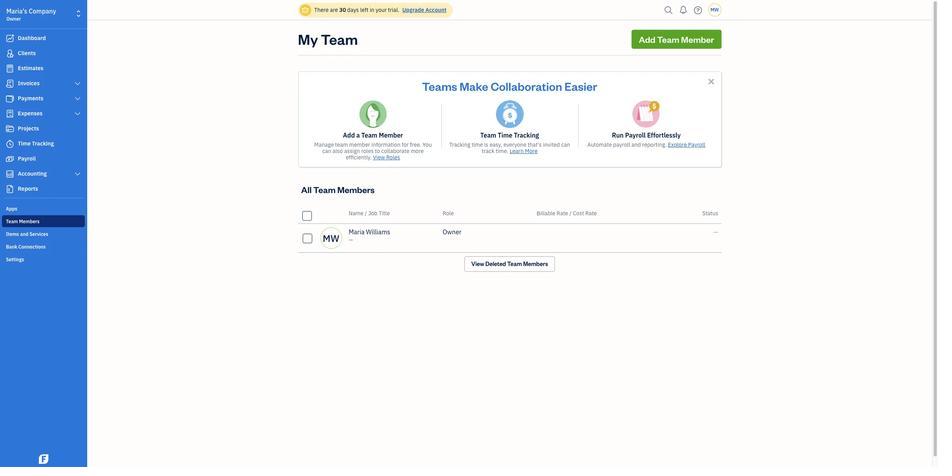 Task type: vqa. For each thing, say whether or not it's contained in the screenshot.
can inside the Tracking time is easy, everyone that's invited can track time.
yes



Task type: describe. For each thing, give the bounding box(es) containing it.
tracking time is easy, everyone that's invited can track time.
[[449, 141, 570, 155]]

run payroll effortlessly automate payroll and reporting. explore payroll
[[588, 131, 706, 148]]

tracking inside "main" 'element'
[[32, 140, 54, 147]]

in
[[370, 6, 374, 13]]

crown image
[[301, 6, 310, 14]]

expenses
[[18, 110, 43, 117]]

time tracking
[[18, 140, 54, 147]]

job
[[368, 210, 378, 217]]

add team member
[[639, 34, 715, 45]]

view roles
[[373, 154, 400, 161]]

payment image
[[5, 95, 15, 103]]

add a team member
[[343, 131, 403, 139]]

payments
[[18, 95, 43, 102]]

company
[[29, 7, 56, 15]]

information
[[372, 141, 401, 148]]

roles
[[361, 148, 374, 155]]

member
[[349, 141, 370, 148]]

2 / from the left
[[570, 210, 572, 217]]

collaboration
[[491, 79, 562, 94]]

there are 30 days left in your trial. upgrade account
[[314, 6, 447, 13]]

role
[[443, 210, 454, 217]]

account
[[426, 6, 447, 13]]

deleted
[[486, 260, 506, 268]]

1 horizontal spatial owner
[[443, 228, 462, 236]]

everyone
[[504, 141, 527, 148]]

easier
[[565, 79, 598, 94]]

dashboard link
[[2, 31, 85, 46]]

apps
[[6, 206, 17, 212]]

search image
[[663, 4, 675, 16]]

connections
[[18, 244, 46, 250]]

all team members
[[301, 184, 375, 195]]

2 horizontal spatial tracking
[[514, 131, 539, 139]]

chevron large down image for expenses
[[74, 111, 81, 117]]

efficiently.
[[346, 154, 372, 161]]

go to help image
[[692, 4, 705, 16]]

view deleted team members link
[[464, 256, 555, 272]]

and inside run payroll effortlessly automate payroll and reporting. explore payroll
[[632, 141, 641, 148]]

days
[[347, 6, 359, 13]]

free.
[[410, 141, 421, 148]]

maria
[[349, 228, 365, 236]]

1 horizontal spatial —
[[714, 228, 719, 236]]

close image
[[707, 77, 716, 86]]

accounting link
[[2, 167, 85, 181]]

team time tracking
[[481, 131, 539, 139]]

— inside maria williams —
[[349, 236, 353, 244]]

left
[[360, 6, 369, 13]]

chevron large down image for accounting
[[74, 171, 81, 177]]

tracking inside tracking time is easy, everyone that's invited can track time.
[[449, 141, 471, 148]]

estimates
[[18, 65, 43, 72]]

payroll
[[613, 141, 630, 148]]

effortlessly
[[647, 131, 681, 139]]

1 vertical spatial payroll
[[688, 141, 706, 148]]

invited
[[543, 141, 560, 148]]

settings link
[[2, 253, 85, 265]]

my team
[[298, 30, 358, 48]]

automate
[[588, 141, 612, 148]]

0 vertical spatial time
[[498, 131, 513, 139]]

team members link
[[2, 215, 85, 227]]

are
[[330, 6, 338, 13]]

freshbooks image
[[37, 455, 50, 464]]

all
[[301, 184, 312, 195]]

invoice image
[[5, 80, 15, 88]]

run
[[612, 131, 624, 139]]

owner inside maria's company owner
[[6, 16, 21, 22]]

bank connections link
[[2, 241, 85, 253]]

items and services
[[6, 231, 48, 237]]

view for view roles
[[373, 154, 385, 161]]

time
[[472, 141, 483, 148]]

reporting.
[[642, 141, 667, 148]]

time tracking link
[[2, 137, 85, 151]]

maria's
[[6, 7, 27, 15]]

maria williams —
[[349, 228, 390, 244]]

0 horizontal spatial mw
[[323, 232, 339, 245]]

explore
[[668, 141, 687, 148]]

my
[[298, 30, 318, 48]]

maria's company owner
[[6, 7, 56, 22]]

there
[[314, 6, 329, 13]]

cost
[[573, 210, 584, 217]]

more
[[411, 148, 424, 155]]

manage team member information for free. you can also assign roles to collaborate more efficiently.
[[314, 141, 432, 161]]

team time tracking image
[[496, 100, 524, 128]]

upgrade
[[402, 6, 424, 13]]

reports link
[[2, 182, 85, 196]]

1 horizontal spatial members
[[337, 184, 375, 195]]

roles
[[386, 154, 400, 161]]

team up is
[[481, 131, 497, 139]]

clients
[[18, 50, 36, 57]]



Task type: locate. For each thing, give the bounding box(es) containing it.
team inside the view deleted team members link
[[507, 260, 522, 268]]

1 horizontal spatial can
[[561, 141, 570, 148]]

0 horizontal spatial add
[[343, 131, 355, 139]]

—
[[714, 228, 719, 236], [349, 236, 353, 244]]

items
[[6, 231, 19, 237]]

owner down maria's
[[6, 16, 21, 22]]

status
[[703, 210, 719, 217]]

view
[[373, 154, 385, 161], [471, 260, 484, 268]]

2 vertical spatial payroll
[[18, 155, 36, 162]]

1 horizontal spatial /
[[570, 210, 572, 217]]

add a team member image
[[359, 100, 387, 128]]

1 rate from the left
[[557, 210, 568, 217]]

title
[[379, 210, 390, 217]]

/ left job
[[365, 210, 367, 217]]

team right all
[[313, 184, 336, 195]]

more
[[525, 148, 538, 155]]

can left also
[[322, 148, 331, 155]]

make
[[460, 79, 489, 94]]

to
[[375, 148, 380, 155]]

chevron large down image down the estimates link
[[74, 81, 81, 87]]

member
[[681, 34, 715, 45], [379, 131, 403, 139]]

learn more
[[510, 148, 538, 155]]

apps link
[[2, 203, 85, 215]]

billable rate / cost rate
[[537, 210, 597, 217]]

chevron large down image inside payments link
[[74, 96, 81, 102]]

1 vertical spatial member
[[379, 131, 403, 139]]

0 vertical spatial view
[[373, 154, 385, 161]]

team right a
[[362, 131, 378, 139]]

time right timer image
[[18, 140, 31, 147]]

and inside "main" 'element'
[[20, 231, 28, 237]]

estimates link
[[2, 61, 85, 76]]

owner down role
[[443, 228, 462, 236]]

payments link
[[2, 92, 85, 106]]

2 horizontal spatial payroll
[[688, 141, 706, 148]]

clients link
[[2, 46, 85, 61]]

time.
[[496, 148, 509, 155]]

1 chevron large down image from the top
[[74, 81, 81, 87]]

1 horizontal spatial and
[[632, 141, 641, 148]]

owner
[[6, 16, 21, 22], [443, 228, 462, 236]]

team inside add team member button
[[657, 34, 680, 45]]

payroll right 'explore' on the top
[[688, 141, 706, 148]]

/
[[365, 210, 367, 217], [570, 210, 572, 217]]

a
[[356, 131, 360, 139]]

add team member button
[[632, 30, 722, 49]]

dashboard
[[18, 35, 46, 42]]

0 vertical spatial chevron large down image
[[74, 96, 81, 102]]

0 horizontal spatial —
[[349, 236, 353, 244]]

2 chevron large down image from the top
[[74, 111, 81, 117]]

can
[[561, 141, 570, 148], [322, 148, 331, 155]]

chevron large down image for invoices
[[74, 81, 81, 87]]

team right deleted
[[507, 260, 522, 268]]

can inside manage team member information for free. you can also assign roles to collaborate more efficiently.
[[322, 148, 331, 155]]

williams
[[366, 228, 390, 236]]

view for view deleted team members
[[471, 260, 484, 268]]

reports
[[18, 185, 38, 192]]

0 vertical spatial chevron large down image
[[74, 81, 81, 87]]

rate right 'cost'
[[586, 210, 597, 217]]

chevron large down image inside invoices link
[[74, 81, 81, 87]]

main element
[[0, 0, 107, 467]]

2 rate from the left
[[586, 210, 597, 217]]

for
[[402, 141, 409, 148]]

bank
[[6, 244, 17, 250]]

chevron large down image
[[74, 96, 81, 102], [74, 111, 81, 117]]

rate left 'cost'
[[557, 210, 568, 217]]

member down go to help image
[[681, 34, 715, 45]]

view left roles
[[373, 154, 385, 161]]

and right items
[[20, 231, 28, 237]]

team down '30'
[[321, 30, 358, 48]]

chevron large down image up expenses link
[[74, 96, 81, 102]]

— down the status
[[714, 228, 719, 236]]

project image
[[5, 125, 15, 133]]

team inside team members link
[[6, 219, 18, 224]]

bank connections
[[6, 244, 46, 250]]

1 horizontal spatial payroll
[[625, 131, 646, 139]]

team
[[335, 141, 348, 148]]

0 vertical spatial payroll
[[625, 131, 646, 139]]

chevron large down image up projects link
[[74, 111, 81, 117]]

teams
[[422, 79, 457, 94]]

settings
[[6, 257, 24, 263]]

1 vertical spatial and
[[20, 231, 28, 237]]

team down search icon
[[657, 34, 680, 45]]

name / job title
[[349, 210, 390, 217]]

30
[[339, 6, 346, 13]]

projects link
[[2, 122, 85, 136]]

0 vertical spatial owner
[[6, 16, 21, 22]]

mw
[[711, 7, 719, 13], [323, 232, 339, 245]]

expenses link
[[2, 107, 85, 121]]

tracking
[[514, 131, 539, 139], [32, 140, 54, 147], [449, 141, 471, 148]]

can for team time tracking
[[561, 141, 570, 148]]

1 vertical spatial owner
[[443, 228, 462, 236]]

payroll up accounting
[[18, 155, 36, 162]]

billable
[[537, 210, 556, 217]]

0 horizontal spatial time
[[18, 140, 31, 147]]

time up "easy,"
[[498, 131, 513, 139]]

add for add team member
[[639, 34, 656, 45]]

you
[[423, 141, 432, 148]]

mw right go to help image
[[711, 7, 719, 13]]

2 horizontal spatial members
[[523, 260, 548, 268]]

upgrade account link
[[401, 6, 447, 13]]

1 vertical spatial chevron large down image
[[74, 111, 81, 117]]

time inside "main" 'element'
[[18, 140, 31, 147]]

collaborate
[[381, 148, 410, 155]]

members inside "main" 'element'
[[19, 219, 40, 224]]

expense image
[[5, 110, 15, 118]]

1 horizontal spatial add
[[639, 34, 656, 45]]

0 vertical spatial —
[[714, 228, 719, 236]]

0 vertical spatial members
[[337, 184, 375, 195]]

add inside button
[[639, 34, 656, 45]]

dashboard image
[[5, 35, 15, 42]]

and
[[632, 141, 641, 148], [20, 231, 28, 237]]

0 vertical spatial mw
[[711, 7, 719, 13]]

2 chevron large down image from the top
[[74, 171, 81, 177]]

estimate image
[[5, 65, 15, 73]]

also
[[333, 148, 343, 155]]

1 horizontal spatial mw
[[711, 7, 719, 13]]

1 vertical spatial time
[[18, 140, 31, 147]]

timer image
[[5, 140, 15, 148]]

run payroll effortlessly image
[[633, 100, 660, 128]]

trial.
[[388, 6, 400, 13]]

assign
[[344, 148, 360, 155]]

1 vertical spatial mw
[[323, 232, 339, 245]]

chevron large down image inside 'accounting' link
[[74, 171, 81, 177]]

projects
[[18, 125, 39, 132]]

member inside button
[[681, 34, 715, 45]]

can for add a team member
[[322, 148, 331, 155]]

can right invited
[[561, 141, 570, 148]]

and right payroll
[[632, 141, 641, 148]]

learn
[[510, 148, 524, 155]]

1 vertical spatial chevron large down image
[[74, 171, 81, 177]]

manage
[[314, 141, 334, 148]]

chevron large down image for payments
[[74, 96, 81, 102]]

that's
[[528, 141, 542, 148]]

0 horizontal spatial can
[[322, 148, 331, 155]]

report image
[[5, 185, 15, 193]]

chevron large down image
[[74, 81, 81, 87], [74, 171, 81, 177]]

track
[[482, 148, 495, 155]]

0 horizontal spatial members
[[19, 219, 40, 224]]

notifications image
[[677, 2, 690, 18]]

tracking left 'time' at the right top of page
[[449, 141, 471, 148]]

1 vertical spatial view
[[471, 260, 484, 268]]

1 horizontal spatial rate
[[586, 210, 597, 217]]

2 vertical spatial members
[[523, 260, 548, 268]]

0 horizontal spatial and
[[20, 231, 28, 237]]

chevron large down image up reports link on the top
[[74, 171, 81, 177]]

view deleted team members
[[471, 260, 548, 268]]

0 horizontal spatial /
[[365, 210, 367, 217]]

1 vertical spatial members
[[19, 219, 40, 224]]

1 / from the left
[[365, 210, 367, 217]]

chart image
[[5, 170, 15, 178]]

accounting
[[18, 170, 47, 177]]

can inside tracking time is easy, everyone that's invited can track time.
[[561, 141, 570, 148]]

1 horizontal spatial tracking
[[449, 141, 471, 148]]

0 horizontal spatial tracking
[[32, 140, 54, 147]]

1 vertical spatial —
[[349, 236, 353, 244]]

invoices
[[18, 80, 40, 87]]

payroll up payroll
[[625, 131, 646, 139]]

payroll inside payroll link
[[18, 155, 36, 162]]

invoices link
[[2, 77, 85, 91]]

your
[[376, 6, 387, 13]]

money image
[[5, 155, 15, 163]]

add
[[639, 34, 656, 45], [343, 131, 355, 139]]

mw button
[[708, 3, 722, 17]]

team down 'apps'
[[6, 219, 18, 224]]

0 horizontal spatial payroll
[[18, 155, 36, 162]]

/ left 'cost'
[[570, 210, 572, 217]]

mw inside dropdown button
[[711, 7, 719, 13]]

0 horizontal spatial rate
[[557, 210, 568, 217]]

0 horizontal spatial owner
[[6, 16, 21, 22]]

name
[[349, 210, 364, 217]]

0 vertical spatial and
[[632, 141, 641, 148]]

mw left maria
[[323, 232, 339, 245]]

is
[[484, 141, 488, 148]]

payroll link
[[2, 152, 85, 166]]

1 chevron large down image from the top
[[74, 96, 81, 102]]

tracking down projects link
[[32, 140, 54, 147]]

1 horizontal spatial member
[[681, 34, 715, 45]]

member up information
[[379, 131, 403, 139]]

0 horizontal spatial view
[[373, 154, 385, 161]]

view left deleted
[[471, 260, 484, 268]]

1 horizontal spatial view
[[471, 260, 484, 268]]

members
[[337, 184, 375, 195], [19, 219, 40, 224], [523, 260, 548, 268]]

— down maria
[[349, 236, 353, 244]]

0 horizontal spatial member
[[379, 131, 403, 139]]

1 horizontal spatial time
[[498, 131, 513, 139]]

team members
[[6, 219, 40, 224]]

tracking up that's
[[514, 131, 539, 139]]

add for add a team member
[[343, 131, 355, 139]]

0 vertical spatial add
[[639, 34, 656, 45]]

0 vertical spatial member
[[681, 34, 715, 45]]

rate
[[557, 210, 568, 217], [586, 210, 597, 217]]

client image
[[5, 50, 15, 58]]

items and services link
[[2, 228, 85, 240]]

1 vertical spatial add
[[343, 131, 355, 139]]



